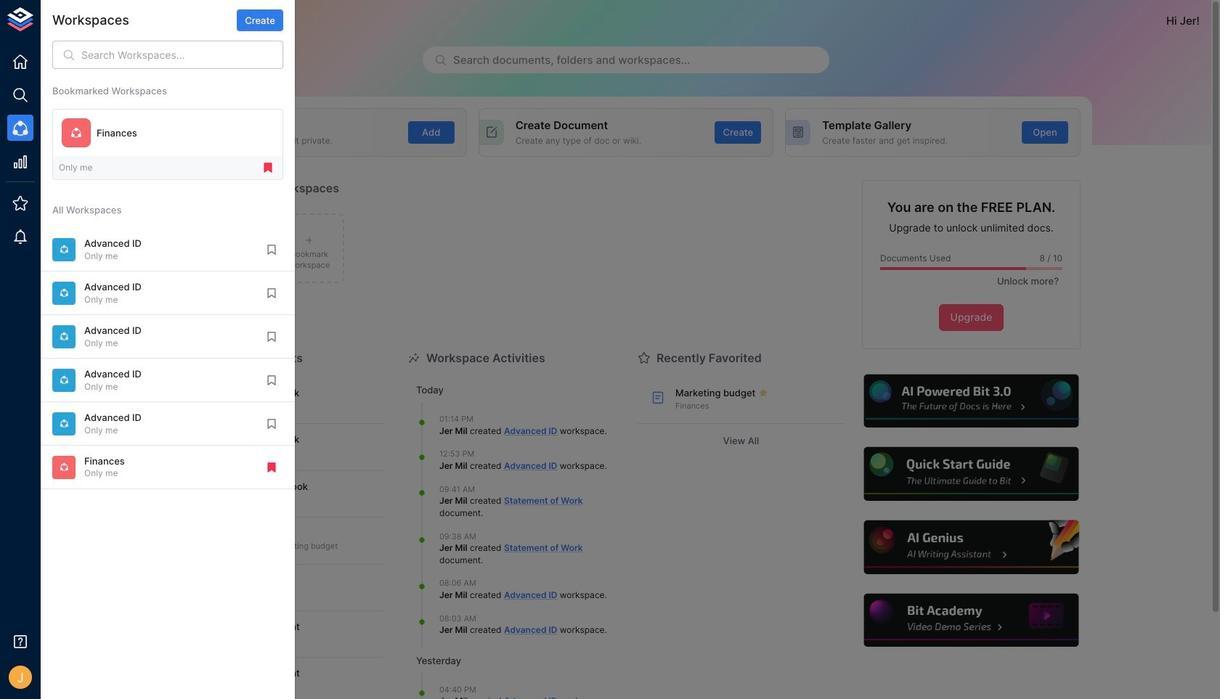 Task type: vqa. For each thing, say whether or not it's contained in the screenshot.
first Bookmark image from the top of the page
yes



Task type: describe. For each thing, give the bounding box(es) containing it.
3 help image from the top
[[863, 519, 1081, 577]]

2 help image from the top
[[863, 446, 1081, 504]]

bookmark image
[[265, 287, 278, 300]]

3 bookmark image from the top
[[265, 374, 278, 387]]

4 bookmark image from the top
[[265, 418, 278, 431]]



Task type: locate. For each thing, give the bounding box(es) containing it.
bookmark image
[[265, 243, 278, 256], [265, 331, 278, 344], [265, 374, 278, 387], [265, 418, 278, 431]]

2 bookmark image from the top
[[265, 331, 278, 344]]

1 help image from the top
[[863, 373, 1081, 430]]

Search Workspaces... text field
[[81, 41, 283, 69]]

help image
[[863, 373, 1081, 430], [863, 446, 1081, 504], [863, 519, 1081, 577], [863, 592, 1081, 650]]

remove bookmark image
[[262, 161, 275, 175]]

4 help image from the top
[[863, 592, 1081, 650]]

1 bookmark image from the top
[[265, 243, 278, 256]]

remove bookmark image
[[265, 461, 278, 474]]



